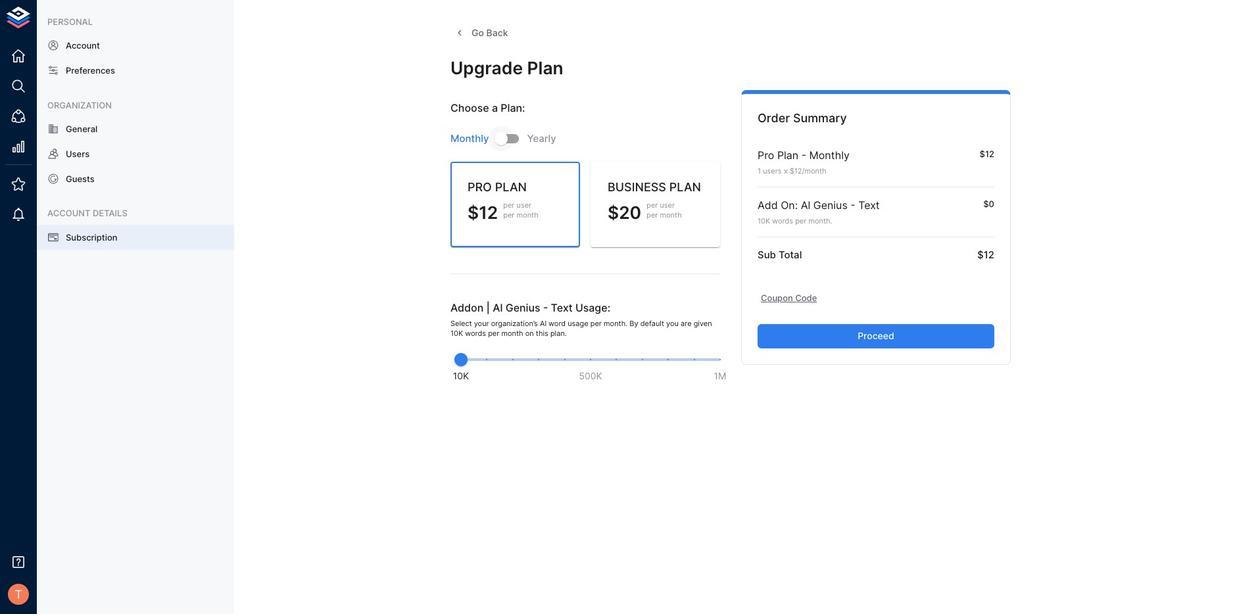Task type: describe. For each thing, give the bounding box(es) containing it.
month for 20
[[660, 211, 682, 220]]

0 vertical spatial $12
[[980, 148, 995, 159]]

personal
[[47, 16, 93, 27]]

/month
[[802, 166, 827, 175]]

account details
[[47, 208, 128, 219]]

you
[[667, 319, 679, 328]]

coupon
[[761, 293, 793, 304]]

are
[[681, 319, 692, 328]]

choose a plan:
[[451, 102, 526, 115]]

on
[[526, 329, 534, 338]]

- inside the pro plan - monthly 1 users x $ 12 /month
[[802, 148, 807, 162]]

order summary
[[758, 112, 847, 125]]

general
[[66, 124, 98, 134]]

account link
[[37, 33, 234, 58]]

text for 10k
[[859, 199, 880, 212]]

plan:
[[501, 102, 526, 115]]

$ 12 per user per month
[[468, 201, 539, 223]]

usage
[[568, 319, 589, 328]]

coupon code
[[761, 293, 818, 304]]

$ inside the pro plan - monthly 1 users x $ 12 /month
[[790, 166, 795, 175]]

back
[[487, 27, 508, 38]]

12 inside the pro plan - monthly 1 users x $ 12 /month
[[795, 166, 802, 175]]

on:
[[781, 199, 798, 212]]

upgrade plan
[[451, 57, 564, 78]]

proceed button
[[758, 325, 995, 349]]

pro plan
[[468, 180, 527, 194]]

go back
[[472, 27, 508, 38]]

yearly
[[527, 133, 557, 145]]

coupon code button
[[758, 288, 821, 309]]

pro
[[758, 148, 775, 162]]

organization
[[47, 100, 112, 110]]

by
[[630, 319, 639, 328]]

al for on:
[[801, 199, 811, 212]]

summary
[[794, 112, 847, 125]]

month inside addon | al genius - text usage: select your organization's al word usage per month. by default you are given 10k words per month on this plan.
[[502, 329, 524, 338]]

addon | al genius - text usage: select your organization's al word usage per month. by default you are given 10k words per month on this plan.
[[451, 301, 712, 338]]

organization's
[[491, 319, 538, 328]]

genius for |
[[506, 301, 541, 315]]

text for usage:
[[551, 301, 573, 315]]

given
[[694, 319, 712, 328]]

plan for upgrade
[[527, 57, 564, 78]]

10k inside the add on: al genius - text 10k words per month.
[[758, 217, 771, 226]]

month. inside the add on: al genius - text 10k words per month.
[[809, 217, 833, 226]]

user for 20
[[660, 201, 675, 210]]

user for 12
[[517, 201, 532, 210]]

- for usage:
[[543, 301, 548, 315]]

t
[[15, 588, 22, 602]]

preferences link
[[37, 58, 234, 83]]

account
[[66, 40, 100, 51]]

proceed
[[858, 330, 895, 342]]

your
[[474, 319, 489, 328]]

genius for on:
[[814, 199, 848, 212]]

users
[[763, 166, 782, 175]]

sub total
[[758, 249, 802, 262]]

month for 12
[[517, 211, 539, 220]]

month. inside addon | al genius - text usage: select your organization's al word usage per month. by default you are given 10k words per month on this plan.
[[604, 319, 628, 328]]

default
[[641, 319, 665, 328]]

plan for pro
[[778, 148, 799, 162]]

select
[[451, 319, 472, 328]]

10k inside addon | al genius - text usage: select your organization's al word usage per month. by default you are given 10k words per month on this plan.
[[451, 329, 463, 338]]

x
[[784, 166, 788, 175]]

add on: al genius - text 10k words per month.
[[758, 199, 880, 226]]



Task type: locate. For each thing, give the bounding box(es) containing it.
0 horizontal spatial 12
[[479, 202, 498, 223]]

1m
[[714, 370, 727, 382]]

preferences
[[66, 65, 115, 76]]

user inside $ 20 per user per month
[[660, 201, 675, 210]]

users
[[66, 149, 90, 159]]

subscription link
[[37, 225, 234, 250]]

total
[[779, 249, 802, 262]]

text inside the add on: al genius - text 10k words per month.
[[859, 199, 880, 212]]

per inside the add on: al genius - text 10k words per month.
[[796, 217, 807, 226]]

500k
[[579, 370, 602, 382]]

code
[[796, 293, 818, 304]]

words
[[773, 217, 794, 226], [465, 329, 486, 338]]

general link
[[37, 116, 234, 141]]

month down organization's
[[502, 329, 524, 338]]

2 vertical spatial al
[[540, 319, 547, 328]]

plan
[[495, 180, 527, 194], [670, 180, 702, 194]]

$
[[790, 166, 795, 175], [468, 202, 479, 223], [608, 202, 619, 223]]

monthly
[[451, 133, 489, 145], [810, 148, 850, 162]]

monthly up "/month"
[[810, 148, 850, 162]]

month. down "/month"
[[809, 217, 833, 226]]

10k
[[758, 217, 771, 226], [451, 329, 463, 338], [453, 370, 469, 382]]

plan
[[527, 57, 564, 78], [778, 148, 799, 162]]

1 horizontal spatial $
[[608, 202, 619, 223]]

subscription
[[66, 232, 117, 242]]

words inside the add on: al genius - text 10k words per month.
[[773, 217, 794, 226]]

month inside $ 12 per user per month
[[517, 211, 539, 220]]

0 horizontal spatial al
[[493, 301, 503, 315]]

$12 down $0
[[978, 249, 995, 262]]

$0
[[984, 199, 995, 209]]

0 horizontal spatial month.
[[604, 319, 628, 328]]

0 vertical spatial month.
[[809, 217, 833, 226]]

1 vertical spatial 12
[[479, 202, 498, 223]]

- inside the add on: al genius - text 10k words per month.
[[851, 199, 856, 212]]

1 vertical spatial plan
[[778, 148, 799, 162]]

genius up organization's
[[506, 301, 541, 315]]

user down pro plan
[[517, 201, 532, 210]]

users link
[[37, 141, 234, 167]]

0 vertical spatial -
[[802, 148, 807, 162]]

plan inside the pro plan - monthly 1 users x $ 12 /month
[[778, 148, 799, 162]]

go back button
[[451, 21, 514, 45]]

choose
[[451, 102, 489, 115]]

- right on:
[[851, 199, 856, 212]]

a
[[492, 102, 498, 115]]

pro plan - monthly 1 users x $ 12 /month
[[758, 148, 850, 175]]

0 horizontal spatial genius
[[506, 301, 541, 315]]

1 vertical spatial al
[[493, 301, 503, 315]]

month down business plan
[[660, 211, 682, 220]]

per
[[504, 201, 515, 210], [647, 201, 658, 210], [504, 211, 515, 220], [647, 211, 658, 220], [796, 217, 807, 226], [591, 319, 602, 328], [488, 329, 500, 338]]

business plan
[[608, 180, 702, 194]]

genius
[[814, 199, 848, 212], [506, 301, 541, 315]]

1 vertical spatial monthly
[[810, 148, 850, 162]]

$ right x
[[790, 166, 795, 175]]

2 vertical spatial 10k
[[453, 370, 469, 382]]

1 horizontal spatial user
[[660, 201, 675, 210]]

month
[[517, 211, 539, 220], [660, 211, 682, 220], [502, 329, 524, 338]]

1 horizontal spatial monthly
[[810, 148, 850, 162]]

2 horizontal spatial al
[[801, 199, 811, 212]]

plan up x
[[778, 148, 799, 162]]

sub
[[758, 249, 776, 262]]

1 horizontal spatial -
[[802, 148, 807, 162]]

1 horizontal spatial month.
[[809, 217, 833, 226]]

user inside $ 12 per user per month
[[517, 201, 532, 210]]

plan up $ 12 per user per month
[[495, 180, 527, 194]]

addon
[[451, 301, 484, 315]]

upgrade
[[451, 57, 523, 78]]

plan.
[[551, 329, 567, 338]]

- up "/month"
[[802, 148, 807, 162]]

1 horizontal spatial al
[[540, 319, 547, 328]]

genius inside addon | al genius - text usage: select your organization's al word usage per month. by default you are given 10k words per month on this plan.
[[506, 301, 541, 315]]

0 vertical spatial 10k
[[758, 217, 771, 226]]

0 vertical spatial text
[[859, 199, 880, 212]]

words down your
[[465, 329, 486, 338]]

0 vertical spatial plan
[[527, 57, 564, 78]]

pro
[[468, 180, 492, 194]]

words inside addon | al genius - text usage: select your organization's al word usage per month. by default you are given 10k words per month on this plan.
[[465, 329, 486, 338]]

1 vertical spatial words
[[465, 329, 486, 338]]

al inside the add on: al genius - text 10k words per month.
[[801, 199, 811, 212]]

0 horizontal spatial plan
[[527, 57, 564, 78]]

1
[[758, 166, 761, 175]]

monthly down choose
[[451, 133, 489, 145]]

plan for 20
[[670, 180, 702, 194]]

words down on:
[[773, 217, 794, 226]]

1 horizontal spatial words
[[773, 217, 794, 226]]

1 vertical spatial 10k
[[451, 329, 463, 338]]

month. left by
[[604, 319, 628, 328]]

$12
[[980, 148, 995, 159], [978, 249, 995, 262]]

al right |
[[493, 301, 503, 315]]

text
[[859, 199, 880, 212], [551, 301, 573, 315]]

go
[[472, 27, 484, 38]]

0 horizontal spatial text
[[551, 301, 573, 315]]

$ down the pro
[[468, 202, 479, 223]]

al
[[801, 199, 811, 212], [493, 301, 503, 315], [540, 319, 547, 328]]

add
[[758, 199, 778, 212]]

0 horizontal spatial plan
[[495, 180, 527, 194]]

genius inside the add on: al genius - text 10k words per month.
[[814, 199, 848, 212]]

2 vertical spatial -
[[543, 301, 548, 315]]

plan up $ 20 per user per month
[[670, 180, 702, 194]]

12 inside $ 12 per user per month
[[479, 202, 498, 223]]

1 vertical spatial -
[[851, 199, 856, 212]]

1 horizontal spatial plan
[[670, 180, 702, 194]]

guests
[[66, 174, 95, 184]]

1 user from the left
[[517, 201, 532, 210]]

-
[[802, 148, 807, 162], [851, 199, 856, 212], [543, 301, 548, 315]]

plan for 12
[[495, 180, 527, 194]]

al up this
[[540, 319, 547, 328]]

user
[[517, 201, 532, 210], [660, 201, 675, 210]]

month inside $ 20 per user per month
[[660, 211, 682, 220]]

12 right x
[[795, 166, 802, 175]]

1 horizontal spatial text
[[859, 199, 880, 212]]

0 vertical spatial al
[[801, 199, 811, 212]]

0 vertical spatial monthly
[[451, 133, 489, 145]]

al right on:
[[801, 199, 811, 212]]

month down pro plan
[[517, 211, 539, 220]]

$ 20 per user per month
[[608, 201, 682, 223]]

1 vertical spatial $12
[[978, 249, 995, 262]]

1 plan from the left
[[495, 180, 527, 194]]

0 vertical spatial 12
[[795, 166, 802, 175]]

word
[[549, 319, 566, 328]]

details
[[93, 208, 128, 219]]

genius down "/month"
[[814, 199, 848, 212]]

$12 up $0
[[980, 148, 995, 159]]

$ inside $ 20 per user per month
[[608, 202, 619, 223]]

0 horizontal spatial monthly
[[451, 133, 489, 145]]

20
[[619, 202, 642, 223]]

|
[[487, 301, 490, 315]]

plan right upgrade
[[527, 57, 564, 78]]

1 vertical spatial genius
[[506, 301, 541, 315]]

text inside addon | al genius - text usage: select your organization's al word usage per month. by default you are given 10k words per month on this plan.
[[551, 301, 573, 315]]

account
[[47, 208, 91, 219]]

2 user from the left
[[660, 201, 675, 210]]

0 horizontal spatial user
[[517, 201, 532, 210]]

1 vertical spatial text
[[551, 301, 573, 315]]

12
[[795, 166, 802, 175], [479, 202, 498, 223]]

0 horizontal spatial -
[[543, 301, 548, 315]]

al for |
[[493, 301, 503, 315]]

- up this
[[543, 301, 548, 315]]

order
[[758, 112, 790, 125]]

0 horizontal spatial words
[[465, 329, 486, 338]]

- inside addon | al genius - text usage: select your organization's al word usage per month. by default you are given 10k words per month on this plan.
[[543, 301, 548, 315]]

monthly inside the pro plan - monthly 1 users x $ 12 /month
[[810, 148, 850, 162]]

0 vertical spatial words
[[773, 217, 794, 226]]

2 plan from the left
[[670, 180, 702, 194]]

1 vertical spatial month.
[[604, 319, 628, 328]]

- for 10k
[[851, 199, 856, 212]]

$ down business
[[608, 202, 619, 223]]

1 horizontal spatial 12
[[795, 166, 802, 175]]

month.
[[809, 217, 833, 226], [604, 319, 628, 328]]

1 horizontal spatial plan
[[778, 148, 799, 162]]

1 horizontal spatial genius
[[814, 199, 848, 212]]

2 horizontal spatial -
[[851, 199, 856, 212]]

t button
[[4, 580, 33, 609]]

2 horizontal spatial $
[[790, 166, 795, 175]]

$ for 12
[[468, 202, 479, 223]]

12 down the pro
[[479, 202, 498, 223]]

guests link
[[37, 167, 234, 192]]

user down business plan
[[660, 201, 675, 210]]

usage:
[[576, 301, 611, 315]]

business
[[608, 180, 667, 194]]

$ for 20
[[608, 202, 619, 223]]

this
[[536, 329, 549, 338]]

0 horizontal spatial $
[[468, 202, 479, 223]]

0 vertical spatial genius
[[814, 199, 848, 212]]

$ inside $ 12 per user per month
[[468, 202, 479, 223]]



Task type: vqa. For each thing, say whether or not it's contained in the screenshot.
Pro
yes



